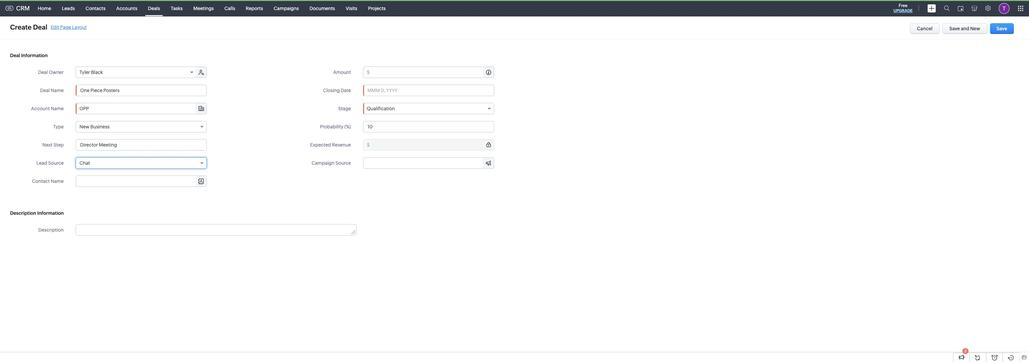 Task type: locate. For each thing, give the bounding box(es) containing it.
probability
[[320, 124, 344, 130]]

contact name
[[32, 179, 64, 184]]

type
[[53, 124, 64, 130]]

1 name from the top
[[51, 88, 64, 93]]

description
[[10, 211, 36, 216], [38, 227, 64, 233]]

probability (%)
[[320, 124, 351, 130]]

deal
[[33, 23, 47, 31], [10, 53, 20, 58], [38, 70, 48, 75], [40, 88, 50, 93]]

new inside button
[[971, 26, 981, 31]]

0 horizontal spatial source
[[48, 160, 64, 166]]

name for account name
[[51, 106, 64, 111]]

1 horizontal spatial new
[[971, 26, 981, 31]]

0 horizontal spatial description
[[10, 211, 36, 216]]

home link
[[32, 0, 57, 16]]

3 name from the top
[[51, 179, 64, 184]]

meetings link
[[188, 0, 219, 16]]

Chat field
[[76, 157, 207, 169]]

save
[[950, 26, 961, 31], [997, 26, 1008, 31]]

black
[[91, 70, 103, 75]]

source down revenue
[[336, 160, 351, 166]]

layout
[[72, 24, 87, 30]]

owner
[[49, 70, 64, 75]]

name right account
[[51, 106, 64, 111]]

profile element
[[996, 0, 1014, 16]]

new left 'business'
[[80, 124, 89, 130]]

campaign
[[312, 160, 335, 166]]

tasks
[[171, 6, 183, 11]]

description for description
[[38, 227, 64, 233]]

campaigns
[[274, 6, 299, 11]]

edit page layout link
[[51, 24, 87, 30]]

reports link
[[241, 0, 269, 16]]

deal up account name
[[40, 88, 50, 93]]

0 horizontal spatial save
[[950, 26, 961, 31]]

deal for deal name
[[40, 88, 50, 93]]

0 vertical spatial description
[[10, 211, 36, 216]]

deal for deal information
[[10, 53, 20, 58]]

description for description information
[[10, 211, 36, 216]]

2 vertical spatial name
[[51, 179, 64, 184]]

source
[[48, 160, 64, 166], [336, 160, 351, 166]]

amount
[[334, 70, 351, 75]]

1 horizontal spatial description
[[38, 227, 64, 233]]

information down contact name
[[37, 211, 64, 216]]

search element
[[941, 0, 955, 16]]

1 vertical spatial $
[[367, 142, 370, 148]]

account name
[[31, 106, 64, 111]]

business
[[90, 124, 110, 130]]

save for save and new
[[950, 26, 961, 31]]

new
[[971, 26, 981, 31], [80, 124, 89, 130]]

next step
[[42, 142, 64, 148]]

1 vertical spatial name
[[51, 106, 64, 111]]

deals link
[[143, 0, 166, 16]]

None field
[[76, 103, 207, 114], [364, 158, 494, 169], [76, 176, 207, 187], [76, 103, 207, 114], [364, 158, 494, 169], [76, 176, 207, 187]]

information for deal information
[[21, 53, 48, 58]]

0 vertical spatial name
[[51, 88, 64, 93]]

$ for expected revenue
[[367, 142, 370, 148]]

1 save from the left
[[950, 26, 961, 31]]

save left and
[[950, 26, 961, 31]]

None text field
[[371, 67, 494, 78], [76, 103, 207, 114], [363, 121, 495, 133], [76, 139, 207, 151], [364, 158, 494, 169], [371, 67, 494, 78], [76, 103, 207, 114], [363, 121, 495, 133], [76, 139, 207, 151], [364, 158, 494, 169]]

deal name
[[40, 88, 64, 93]]

new right and
[[971, 26, 981, 31]]

deal left owner
[[38, 70, 48, 75]]

save down profile element on the right top of the page
[[997, 26, 1008, 31]]

save button
[[991, 23, 1015, 34]]

meetings
[[194, 6, 214, 11]]

$ right revenue
[[367, 142, 370, 148]]

create menu image
[[928, 4, 937, 12]]

revenue
[[332, 142, 351, 148]]

projects link
[[363, 0, 391, 16]]

1 vertical spatial information
[[37, 211, 64, 216]]

crm link
[[5, 5, 30, 12]]

1 vertical spatial description
[[38, 227, 64, 233]]

2 $ from the top
[[367, 142, 370, 148]]

$ for amount
[[367, 70, 370, 75]]

Qualification field
[[363, 103, 495, 114]]

deal owner
[[38, 70, 64, 75]]

$ right "amount"
[[367, 70, 370, 75]]

calls link
[[219, 0, 241, 16]]

upgrade
[[894, 8, 913, 13]]

name right contact on the left of page
[[51, 179, 64, 184]]

save inside save button
[[997, 26, 1008, 31]]

closing date
[[323, 88, 351, 93]]

New Business field
[[76, 121, 207, 133]]

2 save from the left
[[997, 26, 1008, 31]]

deal left edit
[[33, 23, 47, 31]]

name
[[51, 88, 64, 93], [51, 106, 64, 111], [51, 179, 64, 184]]

$
[[367, 70, 370, 75], [367, 142, 370, 148]]

None text field
[[76, 85, 207, 96], [371, 140, 494, 150], [76, 176, 207, 187], [76, 225, 357, 236], [76, 85, 207, 96], [371, 140, 494, 150], [76, 176, 207, 187], [76, 225, 357, 236]]

free upgrade
[[894, 3, 913, 13]]

0 vertical spatial information
[[21, 53, 48, 58]]

1 $ from the top
[[367, 70, 370, 75]]

name down owner
[[51, 88, 64, 93]]

1 source from the left
[[48, 160, 64, 166]]

name for contact name
[[51, 179, 64, 184]]

lead source
[[37, 160, 64, 166]]

information
[[21, 53, 48, 58], [37, 211, 64, 216]]

2 source from the left
[[336, 160, 351, 166]]

1 vertical spatial new
[[80, 124, 89, 130]]

information up deal owner
[[21, 53, 48, 58]]

(%)
[[345, 124, 351, 130]]

account
[[31, 106, 50, 111]]

2 name from the top
[[51, 106, 64, 111]]

0 horizontal spatial new
[[80, 124, 89, 130]]

1 horizontal spatial save
[[997, 26, 1008, 31]]

deal information
[[10, 53, 48, 58]]

1 horizontal spatial source
[[336, 160, 351, 166]]

deal down the create on the left top of page
[[10, 53, 20, 58]]

tyler
[[80, 70, 90, 75]]

0 vertical spatial $
[[367, 70, 370, 75]]

save inside save and new button
[[950, 26, 961, 31]]

0 vertical spatial new
[[971, 26, 981, 31]]

source right lead
[[48, 160, 64, 166]]



Task type: describe. For each thing, give the bounding box(es) containing it.
crm
[[16, 5, 30, 12]]

MMM D, YYYY text field
[[363, 85, 495, 96]]

tyler black
[[80, 70, 103, 75]]

accounts
[[116, 6, 137, 11]]

next
[[42, 142, 53, 148]]

new inside field
[[80, 124, 89, 130]]

home
[[38, 6, 51, 11]]

calls
[[225, 6, 235, 11]]

tasks link
[[166, 0, 188, 16]]

reports
[[246, 6, 263, 11]]

cancel
[[918, 26, 933, 31]]

documents link
[[304, 0, 341, 16]]

profile image
[[1000, 3, 1010, 14]]

closing
[[323, 88, 340, 93]]

contacts link
[[80, 0, 111, 16]]

accounts link
[[111, 0, 143, 16]]

chat
[[80, 160, 90, 166]]

expected
[[310, 142, 331, 148]]

source for lead source
[[48, 160, 64, 166]]

stage
[[338, 106, 351, 111]]

description information
[[10, 211, 64, 216]]

create
[[10, 23, 32, 31]]

search image
[[945, 5, 950, 11]]

calendar image
[[959, 6, 964, 11]]

documents
[[310, 6, 335, 11]]

qualification
[[367, 106, 395, 111]]

source for campaign source
[[336, 160, 351, 166]]

new business
[[80, 124, 110, 130]]

Tyler Black field
[[76, 67, 197, 78]]

free
[[899, 3, 908, 8]]

edit
[[51, 24, 59, 30]]

create deal edit page layout
[[10, 23, 87, 31]]

visits
[[346, 6, 358, 11]]

save and new button
[[943, 23, 988, 34]]

contacts
[[86, 6, 106, 11]]

deal for deal owner
[[38, 70, 48, 75]]

deals
[[148, 6, 160, 11]]

save and new
[[950, 26, 981, 31]]

projects
[[368, 6, 386, 11]]

visits link
[[341, 0, 363, 16]]

leads
[[62, 6, 75, 11]]

page
[[60, 24, 71, 30]]

and
[[962, 26, 970, 31]]

cancel button
[[911, 23, 940, 34]]

date
[[341, 88, 351, 93]]

contact
[[32, 179, 50, 184]]

campaign source
[[312, 160, 351, 166]]

information for description information
[[37, 211, 64, 216]]

2
[[965, 349, 967, 353]]

save for save
[[997, 26, 1008, 31]]

campaigns link
[[269, 0, 304, 16]]

step
[[54, 142, 64, 148]]

lead
[[37, 160, 47, 166]]

create menu element
[[924, 0, 941, 16]]

leads link
[[57, 0, 80, 16]]

expected revenue
[[310, 142, 351, 148]]

name for deal name
[[51, 88, 64, 93]]



Task type: vqa. For each thing, say whether or not it's contained in the screenshot.
Campaigns
yes



